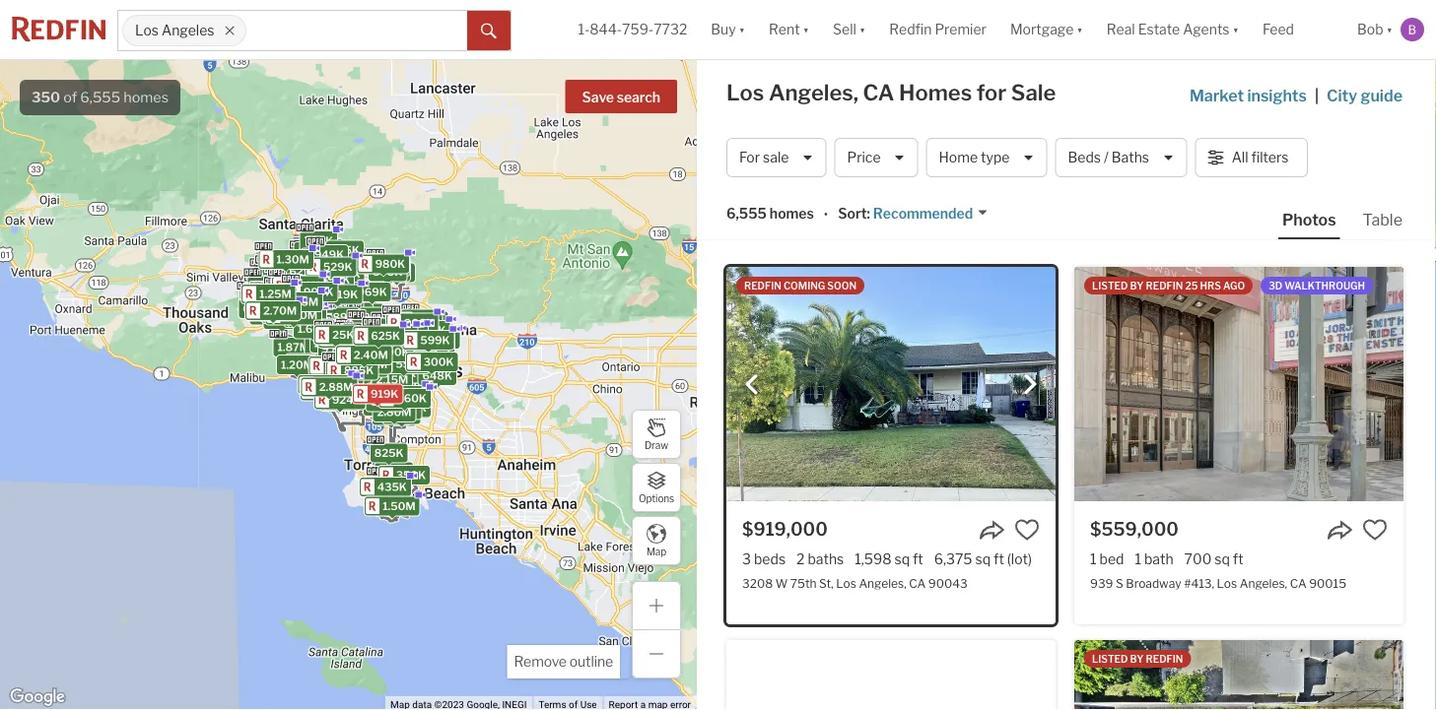 Task type: describe. For each thing, give the bounding box(es) containing it.
los right the st,
[[836, 577, 857, 591]]

0 vertical spatial 875k
[[318, 308, 347, 321]]

real estate agents ▾ link
[[1107, 0, 1239, 59]]

sale
[[763, 149, 789, 166]]

2.78m
[[316, 377, 350, 390]]

map button
[[632, 517, 681, 566]]

0 horizontal spatial 545k
[[317, 360, 346, 372]]

775k
[[380, 345, 409, 357]]

all filters button
[[1196, 138, 1308, 177]]

1 vertical spatial 4.30m
[[362, 354, 396, 367]]

listed for listed by redfin 25 hrs ago
[[1092, 280, 1128, 292]]

search
[[617, 89, 661, 106]]

photos button
[[1279, 209, 1359, 240]]

1 vertical spatial 1.05m
[[332, 351, 365, 364]]

broadway
[[1126, 577, 1182, 591]]

0 vertical spatial 680k
[[389, 384, 420, 397]]

1 vertical spatial 1.23m
[[343, 351, 375, 364]]

1 vertical spatial 590k
[[372, 394, 402, 407]]

for
[[977, 79, 1007, 106]]

0 vertical spatial 629k
[[289, 265, 319, 278]]

935k
[[371, 377, 401, 390]]

0 horizontal spatial 3.40m
[[320, 374, 354, 386]]

3
[[742, 551, 751, 568]]

1 vertical spatial 2.80m
[[317, 376, 352, 389]]

2 vertical spatial 2.50m
[[321, 363, 355, 376]]

99k
[[414, 341, 436, 354]]

beds / baths
[[1068, 149, 1150, 166]]

1 vertical spatial 789k
[[383, 401, 412, 414]]

for sale button
[[727, 138, 827, 177]]

homes
[[899, 79, 972, 106]]

0 vertical spatial 600k
[[386, 367, 416, 380]]

1 vertical spatial 2.20m
[[353, 339, 387, 352]]

0 horizontal spatial 159k
[[268, 313, 296, 326]]

0 horizontal spatial 850k
[[279, 295, 309, 308]]

1 horizontal spatial 2.15m
[[376, 374, 408, 386]]

table
[[1363, 210, 1403, 229]]

soon
[[828, 280, 857, 292]]

729k
[[265, 264, 293, 276]]

1 for 1 bed
[[1090, 551, 1097, 568]]

597k
[[374, 380, 403, 392]]

listed for listed by redfin
[[1092, 654, 1128, 665]]

0 vertical spatial 495k
[[272, 288, 302, 301]]

photo of 939 s broadway #413, los angeles, ca 90015 image
[[1075, 267, 1404, 502]]

sell
[[833, 21, 857, 38]]

0 vertical spatial 700k
[[386, 353, 415, 366]]

angeles, for $919,000
[[859, 577, 907, 591]]

5 ▾ from the left
[[1233, 21, 1239, 38]]

0 vertical spatial 6,555
[[80, 89, 120, 106]]

0 horizontal spatial 3.20m
[[317, 314, 352, 327]]

1 vertical spatial 1.75m
[[316, 376, 348, 388]]

390k
[[380, 346, 410, 359]]

mortgage ▾
[[1010, 21, 1083, 38]]

785k
[[287, 299, 316, 311]]

0 vertical spatial 3.40m
[[355, 339, 390, 351]]

1.68m
[[354, 322, 387, 335]]

1 vertical spatial 3.25m
[[343, 345, 377, 358]]

939
[[1090, 577, 1114, 591]]

715k
[[323, 301, 350, 314]]

user photo image
[[1401, 18, 1425, 41]]

rent ▾ button
[[769, 0, 809, 59]]

all filters
[[1232, 149, 1289, 166]]

hrs
[[1200, 280, 1221, 292]]

4
[[328, 351, 335, 364]]

▾ for buy ▾
[[739, 21, 745, 38]]

1 vertical spatial 900k
[[351, 384, 381, 397]]

769k
[[365, 335, 394, 348]]

1 vertical spatial 600k
[[394, 401, 425, 414]]

225k
[[405, 329, 434, 342]]

draw button
[[632, 410, 681, 459]]

969k
[[357, 286, 387, 299]]

0 vertical spatial 625k
[[371, 330, 400, 343]]

listed by redfin 25 hrs ago
[[1092, 280, 1245, 292]]

0 horizontal spatial 2.70m
[[263, 305, 297, 318]]

angeles
[[162, 22, 214, 39]]

0 horizontal spatial 595k
[[311, 254, 341, 267]]

2.25m
[[362, 340, 395, 353]]

1 vertical spatial 150k
[[408, 341, 436, 354]]

460k
[[315, 295, 346, 308]]

2 vertical spatial 2.20m
[[290, 357, 324, 370]]

1 vertical spatial 749k
[[411, 330, 440, 343]]

filters
[[1252, 149, 1289, 166]]

coming
[[784, 280, 825, 292]]

400k
[[415, 356, 445, 369]]

0 vertical spatial 675k
[[384, 376, 413, 389]]

save search button
[[565, 80, 677, 113]]

sale
[[1011, 79, 1056, 106]]

1,598
[[855, 551, 892, 568]]

1 horizontal spatial 819k
[[382, 343, 410, 356]]

5.20m
[[320, 359, 355, 371]]

1 vertical spatial 669k
[[352, 354, 382, 366]]

1 vertical spatial 1.18m
[[347, 343, 378, 356]]

2.60m
[[319, 385, 353, 398]]

mortgage ▾ button
[[1010, 0, 1083, 59]]

▾ for sell ▾
[[860, 21, 866, 38]]

angeles, down rent ▾ button
[[769, 79, 859, 106]]

0 vertical spatial 749k
[[382, 267, 411, 279]]

2 vertical spatial 875k
[[369, 399, 398, 412]]

0 horizontal spatial 819k
[[351, 311, 378, 324]]

s
[[1116, 577, 1124, 591]]

rent ▾
[[769, 21, 809, 38]]

1 horizontal spatial 850k
[[364, 332, 394, 345]]

•
[[824, 207, 828, 223]]

remove
[[514, 654, 567, 671]]

2.30m
[[306, 319, 340, 331]]

remove outline
[[514, 654, 613, 671]]

beds / baths button
[[1055, 138, 1188, 177]]

830k
[[332, 250, 362, 263]]

ca for $559,000
[[1290, 577, 1307, 591]]

1 for 1 bath
[[1135, 551, 1142, 568]]

ca for $919,000
[[909, 577, 926, 591]]

2.85m
[[311, 358, 345, 371]]

3.49m
[[366, 331, 401, 344]]

1 vertical spatial 649k
[[360, 324, 390, 337]]

walkthrough
[[1285, 280, 1365, 292]]

favorite button checkbox
[[1014, 518, 1040, 543]]

1 horizontal spatial 629k
[[416, 354, 446, 366]]

ft for $559,000
[[1233, 551, 1244, 568]]

0 vertical spatial 649k
[[335, 307, 365, 320]]

1 vertical spatial 950k
[[254, 309, 284, 322]]

baths
[[1112, 149, 1150, 166]]

1 vertical spatial 159k
[[411, 342, 439, 355]]

google image
[[5, 685, 70, 711]]

0 vertical spatial 1.75m
[[313, 306, 345, 318]]

530k
[[385, 376, 415, 388]]

6.35m
[[312, 382, 347, 395]]

st,
[[819, 577, 834, 591]]

favorite button image
[[1014, 518, 1040, 543]]

1 vertical spatial 495k
[[292, 303, 322, 315]]

redfin left coming on the right of page
[[744, 280, 782, 292]]

1-844-759-7732 link
[[578, 21, 687, 38]]

0 vertical spatial 1.69m
[[355, 358, 388, 371]]

2 vertical spatial 599k
[[417, 355, 446, 368]]

2 vertical spatial 2.80m
[[377, 406, 412, 419]]

1 horizontal spatial 699k
[[377, 377, 407, 389]]

650k
[[370, 396, 400, 408]]

1.83m
[[378, 405, 411, 418]]

0 vertical spatial 599k
[[290, 294, 320, 307]]

889k
[[262, 296, 292, 309]]

1.46m
[[349, 330, 381, 343]]

type
[[981, 149, 1010, 166]]

759-
[[622, 21, 654, 38]]

options
[[639, 493, 674, 505]]

sort
[[838, 205, 867, 222]]

table button
[[1359, 209, 1407, 238]]

2 vertical spatial 950k
[[375, 478, 405, 491]]

recommended button
[[870, 204, 989, 223]]

1 vertical spatial 1.28m
[[412, 315, 444, 328]]

3d walkthrough
[[1269, 280, 1365, 292]]

1 vertical spatial 510k
[[394, 389, 423, 402]]

1 vertical spatial 1.69m
[[380, 372, 413, 385]]

2.95m
[[343, 333, 378, 346]]

450k
[[350, 307, 380, 320]]

719k
[[331, 288, 358, 301]]

1 horizontal spatial 595k
[[373, 266, 403, 279]]

0 vertical spatial 590k
[[369, 380, 399, 393]]

640k
[[386, 358, 416, 371]]

1 horizontal spatial 900k
[[387, 335, 417, 348]]

0 horizontal spatial 1.05m
[[258, 293, 291, 306]]

map region
[[0, 9, 703, 711]]

1 vertical spatial 1.65m
[[327, 381, 359, 394]]

365k
[[330, 244, 360, 257]]

939 s broadway #413, los angeles, ca 90015
[[1090, 577, 1347, 591]]

outline
[[570, 654, 613, 671]]

2 vertical spatial 649k
[[318, 382, 348, 395]]

90015
[[1309, 577, 1347, 591]]

angeles, for $559,000
[[1240, 577, 1288, 591]]

0 horizontal spatial 1.45m
[[310, 380, 343, 393]]

0 horizontal spatial 789k
[[326, 311, 355, 324]]

2.43m
[[348, 355, 382, 368]]

500k
[[379, 466, 409, 479]]

home
[[939, 149, 978, 166]]

2 baths
[[797, 551, 844, 568]]

2 sq from the left
[[976, 551, 991, 568]]

1.00m
[[245, 293, 278, 306]]

0 horizontal spatial 559k
[[348, 387, 378, 400]]

bed
[[1100, 551, 1124, 568]]

0 vertical spatial 1.18m
[[283, 296, 313, 309]]

1 vertical spatial 675k
[[325, 394, 354, 407]]

0 vertical spatial 2.80m
[[334, 306, 369, 319]]

0 vertical spatial 1.65m
[[302, 251, 335, 264]]

favorite button image
[[1363, 518, 1388, 543]]

25k
[[332, 329, 354, 341]]

3208 w 75th st, los angeles, ca 90043
[[742, 577, 968, 591]]

0 vertical spatial 1.23m
[[390, 327, 422, 339]]



Task type: locate. For each thing, give the bounding box(es) containing it.
924k
[[332, 394, 361, 407]]

0 vertical spatial 1.28m
[[374, 266, 406, 279]]

0 vertical spatial listed
[[1092, 280, 1128, 292]]

1 vertical spatial 680k
[[387, 404, 417, 416]]

1 by from the top
[[1130, 280, 1144, 292]]

749k
[[382, 267, 411, 279], [411, 330, 440, 343]]

▾ right agents
[[1233, 21, 1239, 38]]

1 horizontal spatial 545k
[[391, 376, 421, 389]]

by for listed by redfin
[[1130, 654, 1144, 665]]

▾ right bob
[[1387, 21, 1393, 38]]

950k
[[254, 295, 284, 307], [254, 309, 284, 322], [375, 478, 405, 491]]

sq for $559,000
[[1215, 551, 1230, 568]]

1 horizontal spatial 1.23m
[[390, 327, 422, 339]]

w
[[776, 577, 788, 591]]

1 left bed
[[1090, 551, 1097, 568]]

1 vertical spatial 850k
[[364, 332, 394, 345]]

2.93m
[[301, 319, 335, 332]]

3 ft from the left
[[1233, 551, 1244, 568]]

980k
[[375, 258, 405, 271]]

0 horizontal spatial ca
[[863, 79, 895, 106]]

2.00m
[[291, 311, 326, 324], [330, 314, 365, 327], [410, 315, 445, 328], [344, 315, 379, 328], [351, 319, 386, 332], [315, 381, 350, 394]]

840k
[[416, 352, 446, 365]]

3.60m
[[333, 308, 368, 321]]

0 vertical spatial 2.20m
[[284, 309, 318, 322]]

$919,000
[[742, 519, 828, 540]]

1.82m
[[266, 288, 299, 300]]

▾
[[739, 21, 745, 38], [803, 21, 809, 38], [860, 21, 866, 38], [1077, 21, 1083, 38], [1233, 21, 1239, 38], [1387, 21, 1393, 38]]

0 vertical spatial 1.05m
[[258, 293, 291, 306]]

mortgage
[[1010, 21, 1074, 38]]

1.95m
[[264, 304, 297, 317], [343, 333, 376, 345]]

submit search image
[[481, 23, 497, 39]]

1.23m
[[390, 327, 422, 339], [343, 351, 375, 364]]

890k
[[300, 287, 330, 300]]

angeles, down 1,598 sq ft
[[859, 577, 907, 591]]

los up for
[[727, 79, 764, 106]]

homes left '•'
[[770, 205, 814, 222]]

previous button image
[[742, 375, 762, 395]]

1.25m
[[298, 245, 331, 258], [305, 252, 337, 265], [259, 288, 292, 301], [329, 307, 361, 320], [318, 357, 350, 370]]

3 ▾ from the left
[[860, 21, 866, 38]]

ft up 939 s broadway #413, los angeles, ca 90015
[[1233, 551, 1244, 568]]

0 horizontal spatial 3.25m
[[288, 311, 322, 324]]

960k
[[404, 317, 434, 330]]

#413,
[[1184, 577, 1215, 591]]

554k
[[414, 353, 444, 366]]

sq right 1,598
[[895, 551, 910, 568]]

6,555 down for
[[727, 205, 767, 222]]

▾ for bob ▾
[[1387, 21, 1393, 38]]

1.20m
[[286, 292, 319, 305], [313, 302, 346, 315], [356, 333, 389, 346], [401, 336, 433, 349], [381, 347, 414, 360], [322, 355, 355, 368], [281, 359, 313, 371]]

insights
[[1248, 86, 1307, 105]]

1.13m
[[281, 267, 312, 280], [252, 280, 282, 293], [413, 325, 443, 338]]

1.05m
[[258, 293, 291, 306], [332, 351, 365, 364]]

photo of 561 e opp st, wilmington, ca 90744 image
[[1075, 641, 1404, 711]]

515k
[[373, 386, 401, 399]]

595k up '615k'
[[311, 254, 341, 267]]

1.69m
[[355, 358, 388, 371], [380, 372, 413, 385]]

1 horizontal spatial 6,555
[[727, 205, 767, 222]]

1.65m
[[302, 251, 335, 264], [327, 381, 359, 394]]

4.20m
[[334, 388, 369, 401]]

6,375
[[934, 551, 973, 568]]

0 vertical spatial 2.50m
[[335, 299, 370, 312]]

market insights | city guide
[[1190, 86, 1403, 105]]

0 horizontal spatial ft
[[913, 551, 924, 568]]

2 horizontal spatial ca
[[1290, 577, 1307, 591]]

949k
[[314, 248, 344, 261]]

0 vertical spatial 819k
[[351, 311, 378, 324]]

0 vertical spatial 2.15m
[[264, 305, 296, 318]]

2 by from the top
[[1130, 654, 1144, 665]]

/
[[1104, 149, 1109, 166]]

1 horizontal spatial 1
[[1135, 551, 1142, 568]]

3.20m down 919k
[[373, 404, 408, 417]]

save
[[582, 89, 614, 106]]

169k
[[413, 353, 441, 366], [417, 354, 445, 366], [417, 354, 445, 366], [417, 354, 445, 366]]

beds
[[754, 551, 786, 568]]

listed left 25 at top right
[[1092, 280, 1128, 292]]

ft for $919,000
[[913, 551, 924, 568]]

0 vertical spatial 850k
[[279, 295, 309, 308]]

919k
[[371, 388, 399, 401]]

1 horizontal spatial sq
[[976, 551, 991, 568]]

redfin for listed by redfin
[[1146, 654, 1183, 665]]

1 horizontal spatial 3.40m
[[355, 339, 390, 351]]

2 1 from the left
[[1135, 551, 1142, 568]]

listed down 939
[[1092, 654, 1128, 665]]

0 vertical spatial 510k
[[378, 349, 406, 362]]

0 horizontal spatial 699k
[[324, 395, 354, 408]]

by for listed by redfin 25 hrs ago
[[1130, 280, 1144, 292]]

sq for $919,000
[[895, 551, 910, 568]]

ca left the homes at the right top of the page
[[863, 79, 895, 106]]

los down 700 sq ft at the bottom right of page
[[1217, 577, 1237, 591]]

▾ right rent
[[803, 21, 809, 38]]

ft left 6,375
[[913, 551, 924, 568]]

799k
[[304, 235, 333, 248], [335, 255, 364, 268], [318, 269, 347, 282], [300, 285, 329, 298], [321, 329, 350, 342], [384, 329, 414, 342]]

by
[[1130, 280, 1144, 292], [1130, 654, 1144, 665]]

redfin left 25 at top right
[[1146, 280, 1183, 292]]

790k down 515k
[[368, 400, 397, 413]]

listed
[[1092, 280, 1128, 292], [1092, 654, 1128, 665]]

885k
[[344, 364, 374, 377]]

1.15m
[[351, 255, 382, 268], [253, 284, 283, 297], [324, 310, 355, 323], [269, 311, 300, 323], [404, 358, 435, 371]]

700 sq ft
[[1185, 551, 1244, 568]]

1.50m
[[298, 252, 331, 265], [263, 305, 296, 318], [265, 309, 298, 322], [349, 346, 382, 359], [331, 370, 363, 383], [333, 380, 366, 393], [323, 384, 356, 397], [383, 501, 416, 513]]

0 vertical spatial 559k
[[396, 358, 425, 371]]

0 vertical spatial 159k
[[268, 313, 296, 326]]

1 vertical spatial 6,555
[[727, 205, 767, 222]]

0 horizontal spatial 2.15m
[[264, 305, 296, 318]]

0 horizontal spatial 1.18m
[[283, 296, 313, 309]]

sq right 6,375
[[976, 551, 991, 568]]

by left 25 at top right
[[1130, 280, 1144, 292]]

90043
[[929, 577, 968, 591]]

ca left 90043
[[909, 577, 926, 591]]

545k
[[317, 360, 346, 372], [391, 376, 421, 389]]

950k down 2.59m
[[254, 295, 284, 307]]

3 sq from the left
[[1215, 551, 1230, 568]]

0 vertical spatial 950k
[[254, 295, 284, 307]]

0 vertical spatial 4.30m
[[290, 310, 325, 323]]

3.00m
[[350, 338, 385, 350], [321, 365, 356, 378], [335, 376, 370, 389]]

▾ right the sell
[[860, 21, 866, 38]]

▾ for mortgage ▾
[[1077, 21, 1083, 38]]

550k
[[263, 302, 293, 314], [397, 402, 427, 415], [396, 403, 426, 415]]

350 of 6,555 homes
[[32, 89, 169, 106]]

1 horizontal spatial 675k
[[384, 376, 413, 389]]

next button image
[[1020, 375, 1040, 395]]

listed by redfin
[[1092, 654, 1183, 665]]

750k
[[331, 268, 360, 280], [296, 286, 326, 299], [319, 311, 349, 324], [414, 357, 443, 370], [368, 375, 397, 388], [377, 410, 406, 423]]

0 horizontal spatial sq
[[895, 551, 910, 568]]

2.75m
[[334, 387, 367, 400], [327, 388, 361, 400]]

1 vertical spatial 599k
[[420, 334, 450, 347]]

1 left "bath"
[[1135, 551, 1142, 568]]

▾ for rent ▾
[[803, 21, 809, 38]]

1 vertical spatial homes
[[770, 205, 814, 222]]

(lot)
[[1007, 551, 1032, 568]]

2 horizontal spatial sq
[[1215, 551, 1230, 568]]

700
[[1185, 551, 1212, 568]]

rent ▾ button
[[757, 0, 821, 59]]

homes down los angeles
[[123, 89, 169, 106]]

redfin premier button
[[878, 0, 999, 59]]

1 horizontal spatial 4.30m
[[362, 354, 396, 367]]

0 vertical spatial 669k
[[354, 337, 384, 350]]

1 vertical spatial 1.95m
[[343, 333, 376, 345]]

1 1 from the left
[[1090, 551, 1097, 568]]

1 ▾ from the left
[[739, 21, 745, 38]]

0 vertical spatial 789k
[[326, 311, 355, 324]]

photo of 3208 w 75th st, los angeles, ca 90043 image
[[727, 267, 1056, 502]]

units
[[338, 351, 365, 364]]

bob
[[1358, 21, 1384, 38]]

1 vertical spatial 2.50m
[[346, 332, 381, 345]]

angeles, down 700 sq ft at the bottom right of page
[[1240, 577, 1288, 591]]

2 horizontal spatial ft
[[1233, 551, 1244, 568]]

▾ right mortgage
[[1077, 21, 1083, 38]]

photos
[[1283, 210, 1336, 229]]

2.20m
[[284, 309, 318, 322], [353, 339, 387, 352], [290, 357, 324, 370]]

buy
[[711, 21, 736, 38]]

2 listed from the top
[[1092, 654, 1128, 665]]

sq right 700
[[1215, 551, 1230, 568]]

129k
[[418, 352, 445, 365]]

None search field
[[246, 11, 467, 50]]

1.18m
[[283, 296, 313, 309], [347, 343, 378, 356]]

6,555 homes •
[[727, 205, 828, 223]]

2 ft from the left
[[994, 551, 1004, 568]]

los left angeles
[[135, 22, 159, 39]]

38.0m
[[317, 341, 352, 353]]

5.00m
[[360, 352, 396, 364], [326, 353, 361, 366]]

3.20m
[[317, 314, 352, 327], [373, 404, 408, 417]]

1 horizontal spatial ft
[[994, 551, 1004, 568]]

redfin down broadway
[[1146, 654, 1183, 665]]

0 horizontal spatial 1.28m
[[374, 266, 406, 279]]

0 horizontal spatial homes
[[123, 89, 169, 106]]

4 ▾ from the left
[[1077, 21, 1083, 38]]

redfin for listed by redfin 25 hrs ago
[[1146, 280, 1183, 292]]

1 vertical spatial 2.70m
[[326, 380, 360, 393]]

2 ▾ from the left
[[803, 21, 809, 38]]

6,555 inside 6,555 homes •
[[727, 205, 767, 222]]

1 vertical spatial 559k
[[348, 387, 378, 400]]

3.20m down 715k
[[317, 314, 352, 327]]

city
[[1327, 86, 1358, 105]]

4.30m
[[290, 310, 325, 323], [362, 354, 396, 367]]

redfin
[[744, 280, 782, 292], [1146, 280, 1183, 292], [1146, 654, 1183, 665]]

0 horizontal spatial 6,555
[[80, 89, 120, 106]]

remove los angeles image
[[224, 25, 236, 36]]

1 listed from the top
[[1092, 280, 1128, 292]]

homes inside 6,555 homes •
[[770, 205, 814, 222]]

ft left (lot)
[[994, 551, 1004, 568]]

939k
[[370, 498, 400, 510]]

1 vertical spatial 700k
[[374, 390, 404, 403]]

0 horizontal spatial 1
[[1090, 551, 1097, 568]]

495k down 2.59m
[[272, 288, 302, 301]]

595k up "969k"
[[373, 266, 403, 279]]

1 horizontal spatial 1.95m
[[343, 333, 376, 345]]

1 vertical spatial 819k
[[382, 343, 410, 356]]

790k up "659k"
[[395, 394, 425, 407]]

6,555 right of
[[80, 89, 120, 106]]

950k up 939k
[[375, 478, 405, 491]]

1 horizontal spatial 1.28m
[[412, 315, 444, 328]]

1.87m
[[278, 341, 310, 354]]

6 ▾ from the left
[[1387, 21, 1393, 38]]

▾ right buy
[[739, 21, 745, 38]]

home type
[[939, 149, 1010, 166]]

home type button
[[926, 138, 1048, 177]]

7.50m
[[322, 347, 356, 359]]

1 horizontal spatial 1.45m
[[356, 378, 389, 391]]

favorite button checkbox
[[1363, 518, 1388, 543]]

680k
[[389, 384, 420, 397], [387, 404, 417, 416]]

los angeles, ca homes for sale
[[727, 79, 1056, 106]]

1 vertical spatial 625k
[[392, 377, 422, 389]]

2.40m
[[346, 342, 380, 355], [354, 349, 388, 362], [356, 352, 391, 365], [322, 367, 357, 380]]

435k
[[377, 481, 407, 494]]

sell ▾ button
[[833, 0, 866, 59]]

1 horizontal spatial 789k
[[383, 401, 412, 414]]

0 vertical spatial 3.25m
[[288, 311, 322, 324]]

0 vertical spatial homes
[[123, 89, 169, 106]]

0 vertical spatial 1.95m
[[264, 304, 297, 317]]

1 ft from the left
[[913, 551, 924, 568]]

1 vertical spatial 875k
[[326, 352, 355, 365]]

1.28m up 4.38m
[[412, 315, 444, 328]]

0 vertical spatial by
[[1130, 280, 1144, 292]]

1 bed
[[1090, 551, 1124, 568]]

660k
[[397, 392, 427, 405]]

0 vertical spatial 3.20m
[[317, 314, 352, 327]]

1 vertical spatial 699k
[[324, 395, 354, 408]]

0 horizontal spatial 4.30m
[[290, 310, 325, 323]]

879k
[[373, 490, 402, 503]]

0 horizontal spatial 1.95m
[[264, 304, 297, 317]]

1 horizontal spatial ca
[[909, 577, 926, 591]]

1 horizontal spatial 1.18m
[[347, 343, 378, 356]]

1 vertical spatial 3.20m
[[373, 404, 408, 417]]

1 bath
[[1135, 551, 1174, 568]]

950k down 889k
[[254, 309, 284, 322]]

angeles,
[[769, 79, 859, 106], [859, 577, 907, 591], [1240, 577, 1288, 591]]

by down broadway
[[1130, 654, 1144, 665]]

0 horizontal spatial 900k
[[351, 384, 381, 397]]

3 beds
[[742, 551, 786, 568]]

495k down the 893k
[[292, 303, 322, 315]]

1 horizontal spatial 3.20m
[[373, 404, 408, 417]]

0 vertical spatial 150k
[[397, 321, 425, 334]]

ca left 90015 in the bottom right of the page
[[1290, 577, 1307, 591]]

1 sq from the left
[[895, 551, 910, 568]]

real estate agents ▾
[[1107, 21, 1239, 38]]

1.28m up "969k"
[[374, 266, 406, 279]]

1 vertical spatial 629k
[[416, 354, 446, 366]]



Task type: vqa. For each thing, say whether or not it's contained in the screenshot.
the right ft
yes



